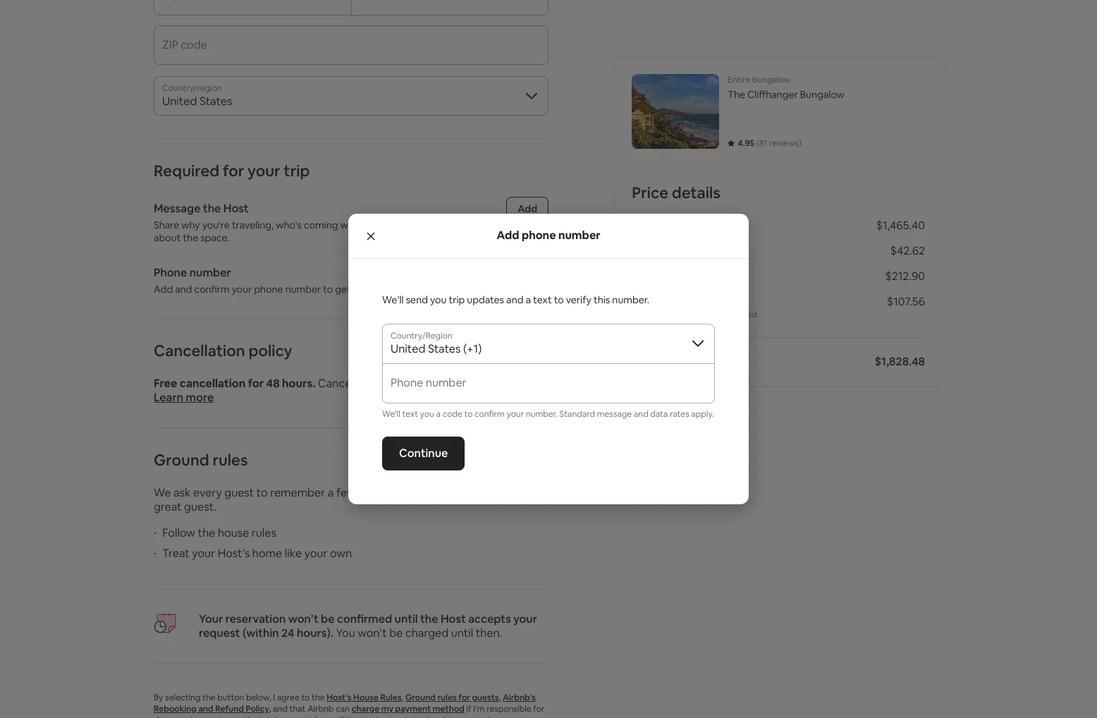 Task type: locate. For each thing, give the bounding box(es) containing it.
agree inside "if i'm responsible for damage. i agree to pay the total amount shown if the host accepts my booking request."
[[194, 714, 216, 718]]

for inside "if i'm responsible for damage. i agree to pay the total amount shown if the host accepts my booking request."
[[533, 703, 545, 714]]

if
[[466, 703, 472, 714], [339, 714, 344, 718]]

0 vertical spatial united
[[162, 94, 197, 109]]

ground up ask
[[154, 450, 209, 470]]

host inside message the host share why you're traveling, who's coming with you, and what you love about the space.
[[223, 201, 249, 216]]

accepts down "rules"
[[381, 714, 412, 718]]

share
[[154, 219, 179, 231]]

learn
[[154, 390, 183, 405]]

you inside message the host share why you're traveling, who's coming with you, and what you love about the space.
[[427, 219, 444, 231]]

1 vertical spatial host
[[441, 612, 466, 626]]

what inside message the host share why you're traveling, who's coming with you, and what you love about the space.
[[402, 219, 425, 231]]

won't left you
[[288, 612, 319, 626]]

my
[[381, 703, 394, 714], [414, 714, 426, 718]]

my inside "if i'm responsible for damage. i agree to pay the total amount shown if the host accepts my booking request."
[[414, 714, 426, 718]]

trip inside phone number add and confirm your phone number to get trip updates.
[[353, 283, 369, 296]]

be left charged
[[390, 626, 403, 640]]

text right we'll
[[402, 408, 418, 420]]

accepts inside your reservation won't be confirmed until the host accepts your request (within 24 hours).
[[469, 612, 511, 626]]

81
[[759, 138, 768, 149]]

number down 'space.'
[[190, 265, 231, 280]]

1 horizontal spatial rules
[[252, 525, 276, 540]]

amount
[[279, 714, 309, 718]]

you left code
[[420, 408, 434, 420]]

remember
[[270, 485, 325, 500]]

your inside phone number dialog
[[507, 408, 524, 420]]

number left get
[[285, 283, 321, 296]]

guest
[[224, 485, 254, 500]]

we'll send you trip updates and a text to verify this number.
[[382, 293, 650, 306]]

my right charge
[[381, 703, 394, 714]]

won't right you
[[358, 626, 387, 640]]

0 vertical spatial states
[[200, 94, 232, 109]]

0 vertical spatial number
[[559, 228, 601, 243]]

add
[[518, 202, 537, 215], [497, 228, 520, 243], [154, 283, 173, 296]]

policy
[[249, 341, 292, 360]]

2 vertical spatial add
[[154, 283, 173, 296]]

about left why
[[154, 231, 181, 244]]

until left the then.
[[451, 626, 473, 640]]

trip up message the host share why you're traveling, who's coming with you, and what you love about the space.
[[284, 161, 310, 181]]

1 horizontal spatial number
[[285, 283, 321, 296]]

number inside dialog
[[559, 228, 601, 243]]

united inside button
[[162, 94, 197, 109]]

included
[[724, 309, 757, 320]]

0 horizontal spatial states
[[200, 94, 232, 109]]

host down house
[[360, 714, 379, 718]]

cancel
[[318, 376, 354, 391]]

about inside we ask every guest to remember a few simple things about what makes a great guest.
[[429, 485, 460, 500]]

house
[[218, 525, 249, 540]]

to left the verify
[[554, 293, 564, 306]]

0 vertical spatial agree
[[277, 692, 300, 703]]

a inside "free cancellation for 48 hours. cancel before nov 17 for a partial refund. learn more"
[[448, 376, 454, 391]]

0 vertical spatial fee
[[680, 243, 697, 258]]

trip right get
[[353, 283, 369, 296]]

price details
[[632, 183, 721, 202]]

continue button
[[382, 437, 465, 470]]

states inside dropdown button
[[428, 341, 461, 356]]

request
[[199, 626, 240, 640]]

cancellation
[[154, 341, 245, 360]]

1 vertical spatial add
[[497, 228, 520, 243]]

won't
[[288, 612, 319, 626], [358, 626, 387, 640]]

1 horizontal spatial text
[[533, 293, 552, 306]]

you for trip
[[430, 293, 447, 306]]

for right required
[[223, 161, 244, 181]]

0 horizontal spatial about
[[154, 231, 181, 244]]

if right shown
[[339, 714, 344, 718]]

1 vertical spatial united
[[391, 341, 426, 356]]

0 horizontal spatial won't
[[288, 612, 319, 626]]

to inside "if i'm responsible for damage. i agree to pay the total amount shown if the host accepts my booking request."
[[218, 714, 226, 718]]

states inside button
[[200, 94, 232, 109]]

united inside dropdown button
[[391, 341, 426, 356]]

1 horizontal spatial if
[[466, 703, 472, 714]]

0 vertical spatial about
[[154, 231, 181, 244]]

pay
[[228, 714, 242, 718]]

and
[[383, 219, 400, 231], [175, 283, 192, 296], [507, 293, 524, 306], [634, 408, 649, 420], [198, 703, 213, 714], [273, 703, 288, 714]]

trip for required for your trip
[[284, 161, 310, 181]]

agree for damage.
[[194, 714, 216, 718]]

and left refund
[[198, 703, 213, 714]]

be
[[321, 612, 335, 626], [390, 626, 403, 640]]

until right confirmed in the left of the page
[[395, 612, 418, 626]]

airbnb's
[[503, 692, 536, 703]]

phone
[[154, 265, 187, 280]]

agree for below,
[[277, 692, 300, 703]]

1 horizontal spatial host
[[360, 714, 379, 718]]

1 horizontal spatial confirm
[[475, 408, 505, 420]]

1 horizontal spatial my
[[414, 714, 426, 718]]

agree down selecting
[[194, 714, 216, 718]]

2 vertical spatial number
[[285, 283, 321, 296]]

i for damage.
[[190, 714, 192, 718]]

24
[[282, 626, 294, 640]]

standard
[[560, 408, 595, 420]]

what left love
[[402, 219, 425, 231]]

guest.
[[184, 499, 217, 514]]

what left 'makes'
[[463, 485, 489, 500]]

phone up policy
[[254, 283, 283, 296]]

confirm down 'space.'
[[194, 283, 230, 296]]

0 vertical spatial phone
[[522, 228, 556, 243]]

0 horizontal spatial confirm
[[194, 283, 230, 296]]

i right the damage.
[[190, 714, 192, 718]]

host
[[223, 201, 249, 216], [441, 612, 466, 626], [360, 714, 379, 718]]

to left get
[[323, 283, 333, 296]]

1 horizontal spatial united
[[391, 341, 426, 356]]

4.95
[[738, 138, 755, 149]]

updates.
[[371, 283, 411, 296]]

to up amount
[[301, 692, 310, 703]]

to inside we ask every guest to remember a few simple things about what makes a great guest.
[[257, 485, 268, 500]]

, and that airbnb can charge my payment method
[[269, 703, 465, 714]]

0 horizontal spatial my
[[381, 703, 394, 714]]

add down "phone"
[[154, 283, 173, 296]]

add down add 'button'
[[497, 228, 520, 243]]

confirm down partial
[[475, 408, 505, 420]]

1 vertical spatial i
[[190, 714, 192, 718]]

price
[[632, 183, 669, 202]]

number.
[[612, 293, 650, 306], [526, 408, 558, 420]]

host left the then.
[[441, 612, 466, 626]]

1 horizontal spatial i
[[273, 692, 275, 703]]

rules
[[381, 692, 402, 703]]

0 vertical spatial number.
[[612, 293, 650, 306]]

host's
[[327, 692, 352, 703]]

$42.62
[[890, 243, 925, 258]]

0 horizontal spatial ground
[[154, 450, 209, 470]]

text left the verify
[[533, 293, 552, 306]]

agree up amount
[[277, 692, 300, 703]]

add inside 'button'
[[518, 202, 537, 215]]

trip left "updates"
[[449, 293, 465, 306]]

1 horizontal spatial what
[[463, 485, 489, 500]]

about inside message the host share why you're traveling, who's coming with you, and what you love about the space.
[[154, 231, 181, 244]]

your up cancellation policy
[[232, 283, 252, 296]]

your right "like"
[[304, 546, 328, 561]]

0 horizontal spatial trip
[[284, 161, 310, 181]]

1 vertical spatial number
[[190, 265, 231, 280]]

free
[[154, 376, 177, 391]]

states
[[200, 94, 232, 109], [428, 341, 461, 356]]

1 vertical spatial number.
[[526, 408, 558, 420]]

1 vertical spatial confirm
[[475, 408, 505, 420]]

message the host share why you're traveling, who's coming with you, and what you love about the space.
[[154, 201, 467, 244]]

your down "refund."
[[507, 408, 524, 420]]

2 vertical spatial host
[[360, 714, 379, 718]]

1 horizontal spatial states
[[428, 341, 461, 356]]

be left you
[[321, 612, 335, 626]]

0 vertical spatial confirm
[[194, 283, 230, 296]]

trip
[[284, 161, 310, 181], [353, 283, 369, 296], [449, 293, 465, 306]]

1 horizontal spatial trip
[[353, 283, 369, 296]]

host inside your reservation won't be confirmed until the host accepts your request (within 24 hours).
[[441, 612, 466, 626]]

we'll text you a code to confirm your number. standard message and data rates apply.
[[382, 408, 714, 420]]

fee right services
[[709, 309, 722, 320]]

before
[[356, 376, 391, 391]]

1 vertical spatial phone
[[254, 283, 283, 296]]

and down "phone"
[[175, 283, 192, 296]]

accepts right charged
[[469, 612, 511, 626]]

cancellation
[[180, 376, 246, 391]]

0 horizontal spatial united
[[162, 94, 197, 109]]

0 horizontal spatial fee
[[680, 243, 697, 258]]

to right guest
[[257, 485, 268, 500]]

united up required
[[162, 94, 197, 109]]

refund
[[215, 703, 244, 714]]

0 horizontal spatial rules
[[213, 450, 248, 470]]

2 horizontal spatial number
[[559, 228, 601, 243]]

every
[[193, 485, 222, 500]]

0 horizontal spatial i
[[190, 714, 192, 718]]

rules up booking
[[438, 692, 457, 703]]

1 vertical spatial accepts
[[381, 714, 412, 718]]

$212.90
[[885, 269, 925, 284]]

states for united states
[[200, 94, 232, 109]]

reviews
[[770, 138, 799, 149]]

add for add phone number
[[497, 228, 520, 243]]

and left that
[[273, 703, 288, 714]]

2 horizontal spatial ,
[[499, 692, 501, 703]]

space.
[[200, 231, 230, 244]]

and inside phone number add and confirm your phone number to get trip updates.
[[175, 283, 192, 296]]

your right the then.
[[513, 612, 537, 626]]

, left airbnb's
[[499, 692, 501, 703]]

your
[[248, 161, 280, 181], [232, 283, 252, 296], [507, 408, 524, 420], [192, 546, 215, 561], [304, 546, 328, 561], [513, 612, 537, 626]]

fee right cleaning
[[680, 243, 697, 258]]

0 horizontal spatial what
[[402, 219, 425, 231]]

i for below,
[[273, 692, 275, 703]]

the
[[203, 201, 221, 216], [183, 231, 198, 244], [198, 525, 215, 540], [420, 612, 438, 626], [202, 692, 216, 703], [312, 692, 325, 703], [244, 714, 257, 718], [345, 714, 359, 718]]

rules up home
[[252, 525, 276, 540]]

number up the verify
[[559, 228, 601, 243]]

0 horizontal spatial host
[[223, 201, 249, 216]]

data
[[650, 408, 668, 420]]

add inside phone number dialog
[[497, 228, 520, 243]]

below,
[[246, 692, 271, 703]]

a left partial
[[448, 376, 454, 391]]

0 horizontal spatial agree
[[194, 714, 216, 718]]

for
[[223, 161, 244, 181], [248, 376, 264, 391], [430, 376, 445, 391], [459, 692, 470, 703], [533, 703, 545, 714]]

0 vertical spatial i
[[273, 692, 275, 703]]

hours).
[[297, 626, 334, 640]]

1 horizontal spatial ,
[[402, 692, 404, 703]]

1 horizontal spatial be
[[390, 626, 403, 640]]

host inside "if i'm responsible for damage. i agree to pay the total amount shown if the host accepts my booking request."
[[360, 714, 379, 718]]

text
[[533, 293, 552, 306], [402, 408, 418, 420]]

1 vertical spatial about
[[429, 485, 460, 500]]

1 vertical spatial states
[[428, 341, 461, 356]]

code
[[443, 408, 463, 420]]

message
[[597, 408, 632, 420]]

(+1)
[[463, 341, 482, 356]]

my left booking
[[414, 714, 426, 718]]

you right send
[[430, 293, 447, 306]]

number. up the assistance
[[612, 293, 650, 306]]

0 horizontal spatial ,
[[269, 703, 271, 714]]

united states button
[[154, 76, 549, 116]]

rules up guest
[[213, 450, 248, 470]]

united
[[162, 94, 197, 109], [391, 341, 426, 356]]

trip inside phone number dialog
[[449, 293, 465, 306]]

0 horizontal spatial accepts
[[381, 714, 412, 718]]

host up traveling,
[[223, 201, 249, 216]]

1 horizontal spatial fee
[[709, 309, 722, 320]]

rules inside follow the house rules treat your host's home like your own
[[252, 525, 276, 540]]

your inside phone number add and confirm your phone number to get trip updates.
[[232, 283, 252, 296]]

, left amount
[[269, 703, 271, 714]]

partial
[[456, 376, 490, 391]]

i inside "if i'm responsible for damage. i agree to pay the total amount shown if the host accepts my booking request."
[[190, 714, 192, 718]]

i right below, at bottom left
[[273, 692, 275, 703]]

number. down +1 phone field
[[526, 408, 558, 420]]

0 horizontal spatial text
[[402, 408, 418, 420]]

2 horizontal spatial host
[[441, 612, 466, 626]]

1 horizontal spatial ground
[[406, 692, 436, 703]]

you're
[[202, 219, 230, 231]]

0 vertical spatial you
[[427, 219, 444, 231]]

0 vertical spatial accepts
[[469, 612, 511, 626]]

this
[[594, 293, 610, 306]]

you left love
[[427, 219, 444, 231]]

1 horizontal spatial phone
[[522, 228, 556, 243]]

, right house
[[402, 692, 404, 703]]

the
[[728, 88, 746, 101]]

ground up booking
[[406, 692, 436, 703]]

1 vertical spatial you
[[430, 293, 447, 306]]

and right you,
[[383, 219, 400, 231]]

0 horizontal spatial until
[[395, 612, 418, 626]]

bungalow
[[753, 74, 791, 85]]

1 vertical spatial what
[[463, 485, 489, 500]]

a
[[526, 293, 531, 306], [448, 376, 454, 391], [436, 408, 441, 420], [328, 485, 334, 500], [527, 485, 534, 500]]

a right "updates"
[[526, 293, 531, 306]]

0 vertical spatial add
[[518, 202, 537, 215]]

add up add phone number
[[518, 202, 537, 215]]

button
[[217, 692, 244, 703]]

0 vertical spatial what
[[402, 219, 425, 231]]

and inside message the host share why you're traveling, who's coming with you, and what you love about the space.
[[383, 219, 400, 231]]

phone inside phone number add and confirm your phone number to get trip updates.
[[254, 283, 283, 296]]

damage.
[[154, 714, 188, 718]]

(usd)
[[661, 354, 691, 369]]

if left i'm
[[466, 703, 472, 714]]

1 vertical spatial rules
[[252, 525, 276, 540]]

to left pay
[[218, 714, 226, 718]]

shown
[[311, 714, 337, 718]]

about right things
[[429, 485, 460, 500]]

united for united states
[[162, 94, 197, 109]]

2 horizontal spatial trip
[[449, 293, 465, 306]]

method
[[433, 703, 465, 714]]

0 vertical spatial text
[[533, 293, 552, 306]]

total
[[259, 714, 277, 718]]

for right responsible
[[533, 703, 545, 714]]

agree
[[277, 692, 300, 703], [194, 714, 216, 718]]

0 horizontal spatial be
[[321, 612, 335, 626]]

0 horizontal spatial phone
[[254, 283, 283, 296]]

1 horizontal spatial agree
[[277, 692, 300, 703]]

charge my payment method button
[[352, 703, 465, 714]]

nov
[[394, 376, 414, 391]]

and left the data
[[634, 408, 649, 420]]

2 vertical spatial rules
[[438, 692, 457, 703]]

add for add
[[518, 202, 537, 215]]

1 horizontal spatial accepts
[[469, 612, 511, 626]]

won't inside your reservation won't be confirmed until the host accepts your request (within 24 hours).
[[288, 612, 319, 626]]

phone down add 'button'
[[522, 228, 556, 243]]

add button
[[507, 197, 549, 221]]

0 vertical spatial host
[[223, 201, 249, 216]]

and right "updates"
[[507, 293, 524, 306]]

united up nov
[[391, 341, 426, 356]]

1 vertical spatial agree
[[194, 714, 216, 718]]

1 horizontal spatial about
[[429, 485, 460, 500]]

2 vertical spatial you
[[420, 408, 434, 420]]

0 horizontal spatial number.
[[526, 408, 558, 420]]



Task type: vqa. For each thing, say whether or not it's contained in the screenshot.
the middle NUMBER
yes



Task type: describe. For each thing, give the bounding box(es) containing it.
1 vertical spatial text
[[402, 408, 418, 420]]

continue
[[399, 446, 448, 461]]

charged
[[406, 626, 449, 640]]

hours.
[[282, 376, 316, 391]]

great
[[154, 499, 182, 514]]

you,
[[362, 219, 381, 231]]

assistance
[[632, 309, 674, 320]]

+1 telephone field
[[406, 382, 707, 396]]

details
[[672, 183, 721, 202]]

for right 17
[[430, 376, 445, 391]]

verify
[[566, 293, 592, 306]]

insurance
[[666, 294, 715, 309]]

a left code
[[436, 408, 441, 420]]

add inside phone number add and confirm your phone number to get trip updates.
[[154, 283, 173, 296]]

a right 'makes'
[[527, 485, 534, 500]]

united states (+1) element
[[382, 324, 715, 363]]

1 horizontal spatial until
[[451, 626, 473, 640]]

united states (+1)
[[391, 341, 482, 356]]

until inside your reservation won't be confirmed until the host accepts your request (within 24 hours).
[[395, 612, 418, 626]]

simple
[[358, 485, 392, 500]]

cleaning
[[632, 243, 678, 258]]

phone number add and confirm your phone number to get trip updates.
[[154, 265, 411, 296]]

bungalow
[[800, 88, 845, 101]]

to inside phone number add and confirm your phone number to get trip updates.
[[323, 283, 333, 296]]

total (usd)
[[632, 354, 691, 369]]

airbnb
[[308, 703, 334, 714]]

your right treat
[[192, 546, 215, 561]]

can
[[336, 703, 350, 714]]

ask
[[173, 485, 191, 500]]

like
[[285, 546, 302, 561]]

if i'm responsible for damage. i agree to pay the total amount shown if the host accepts my booking request.
[[154, 703, 545, 718]]

own
[[330, 546, 352, 561]]

travel insurance
[[632, 294, 715, 309]]

services
[[676, 309, 708, 320]]

the inside follow the house rules treat your host's home like your own
[[198, 525, 215, 540]]

by selecting the button below, i agree to the host's house rules , ground rules for guests ,
[[154, 692, 503, 703]]

0 vertical spatial ground
[[154, 450, 209, 470]]

makes
[[491, 485, 525, 500]]

learn more button
[[154, 390, 214, 405]]

send
[[406, 293, 428, 306]]

you for a
[[420, 408, 434, 420]]

follow
[[162, 525, 195, 540]]

united states (+1) button
[[382, 324, 715, 363]]

home
[[252, 546, 282, 561]]

1 vertical spatial fee
[[709, 309, 722, 320]]

we
[[154, 485, 171, 500]]

for left i'm
[[459, 692, 470, 703]]

to right code
[[464, 408, 473, 420]]

a left few
[[328, 485, 334, 500]]

then.
[[476, 626, 503, 640]]

few
[[336, 485, 356, 500]]

payment
[[395, 703, 431, 714]]

phone number dialog
[[348, 214, 749, 504]]

1 horizontal spatial number.
[[612, 293, 650, 306]]

that
[[290, 703, 306, 714]]

host's
[[218, 546, 250, 561]]

trip for we'll send you trip updates and a text to verify this number.
[[449, 293, 465, 306]]

guests
[[472, 692, 499, 703]]

rebooking
[[154, 703, 197, 714]]

phone inside dialog
[[522, 228, 556, 243]]

more
[[186, 390, 214, 405]]

0 horizontal spatial number
[[190, 265, 231, 280]]

responsible
[[487, 703, 532, 714]]

1 horizontal spatial won't
[[358, 626, 387, 640]]

0 vertical spatial rules
[[213, 450, 248, 470]]

free cancellation for 48 hours. cancel before nov 17 for a partial refund. learn more
[[154, 376, 529, 405]]

airbnb's rebooking and refund policy button
[[154, 692, 536, 714]]

get
[[335, 283, 351, 296]]

rates
[[670, 408, 690, 420]]

travel
[[632, 294, 663, 309]]

your
[[199, 612, 223, 626]]

treat
[[162, 546, 190, 561]]

total
[[632, 354, 659, 369]]

2 horizontal spatial rules
[[438, 692, 457, 703]]

united states element
[[154, 76, 549, 116]]

we ask every guest to remember a few simple things about what makes a great guest.
[[154, 485, 534, 514]]

policy
[[246, 703, 269, 714]]

confirmed
[[337, 612, 392, 626]]

17
[[417, 376, 428, 391]]

refund.
[[492, 376, 529, 391]]

follow the house rules treat your host's home like your own
[[162, 525, 352, 561]]

required for your trip
[[154, 161, 310, 181]]

confirm inside phone number dialog
[[475, 408, 505, 420]]

updates
[[467, 293, 504, 306]]

charge
[[352, 703, 380, 714]]

confirm inside phone number add and confirm your phone number to get trip updates.
[[194, 283, 230, 296]]

0 horizontal spatial if
[[339, 714, 344, 718]]

your up traveling,
[[248, 161, 280, 181]]

accepts inside "if i'm responsible for damage. i agree to pay the total amount shown if the host accepts my booking request."
[[381, 714, 412, 718]]

who's
[[276, 219, 302, 231]]

the inside your reservation won't be confirmed until the host accepts your request (within 24 hours).
[[420, 612, 438, 626]]

ground rules for guests link
[[406, 692, 499, 703]]

your inside your reservation won't be confirmed until the host accepts your request (within 24 hours).
[[513, 612, 537, 626]]

you
[[336, 626, 355, 640]]

apply.
[[691, 408, 714, 420]]

be inside your reservation won't be confirmed until the host accepts your request (within 24 hours).
[[321, 612, 335, 626]]

assistance services fee included
[[632, 309, 757, 320]]

1 vertical spatial ground
[[406, 692, 436, 703]]

traveling,
[[232, 219, 274, 231]]

for left 48
[[248, 376, 264, 391]]

i'm
[[473, 703, 485, 714]]

host's house rules button
[[327, 692, 402, 703]]

what inside we ask every guest to remember a few simple things about what makes a great guest.
[[463, 485, 489, 500]]

with
[[340, 219, 360, 231]]

why
[[182, 219, 200, 231]]

united for united states (+1)
[[391, 341, 426, 356]]

states for united states (+1)
[[428, 341, 461, 356]]

we'll
[[382, 293, 404, 306]]

$1,828.48
[[875, 354, 925, 369]]

4.95 ( 81 reviews )
[[738, 138, 802, 149]]

and inside airbnb's rebooking and refund policy
[[198, 703, 213, 714]]

by
[[154, 692, 163, 703]]



